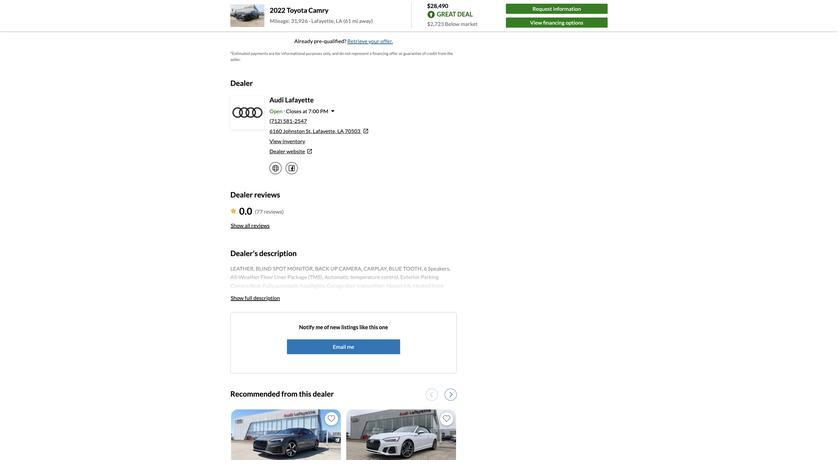 Task type: vqa. For each thing, say whether or not it's contained in the screenshot.
Show associated with Dealer
yes



Task type: locate. For each thing, give the bounding box(es) containing it.
view down 6160
[[270, 138, 282, 144]]

offer.
[[381, 38, 393, 44]]

0 vertical spatial of
[[423, 51, 426, 56]]

request information
[[533, 5, 581, 12]]

0 vertical spatial from
[[438, 51, 447, 56]]

view inventory link
[[270, 138, 306, 144]]

0 vertical spatial your
[[385, 1, 395, 8]]

your
[[385, 1, 395, 8], [369, 38, 380, 44]]

2022
[[270, 6, 286, 14]]

inventory
[[283, 138, 306, 144]]

qualification
[[309, 1, 338, 8]]

payments
[[251, 51, 268, 56]]

reviews inside button
[[252, 222, 270, 229]]

2 vertical spatial dealer
[[231, 190, 253, 199]]

me inside button
[[347, 343, 355, 350]]

1 vertical spatial me
[[347, 343, 355, 350]]

(712)
[[270, 118, 282, 124]]

financing left offer
[[373, 51, 389, 56]]

0 horizontal spatial view financing options
[[317, 18, 371, 24]]

great
[[437, 10, 457, 18]]

1 vertical spatial show
[[231, 295, 244, 301]]

1 vertical spatial from
[[282, 389, 298, 398]]

request
[[533, 5, 552, 12]]

view financing options down the request information button
[[531, 19, 584, 26]]

closes
[[286, 108, 302, 114]]

audi
[[270, 96, 284, 104]]

0 horizontal spatial financing
[[330, 18, 352, 24]]

0 vertical spatial me
[[316, 324, 323, 330]]

dealer down seller.
[[231, 78, 253, 88]]

description
[[259, 249, 297, 258], [254, 295, 280, 301]]

1 horizontal spatial view
[[317, 18, 329, 24]]

listings
[[342, 324, 359, 330]]

from inside *estimated payments are for informational purposes only, and do not represent a financing offer or guarantee of credit from the seller.
[[438, 51, 447, 56]]

0 horizontal spatial 2024 audi a5 image
[[231, 410, 341, 460]]

0 vertical spatial a
[[296, 1, 298, 8]]

pre- up 31,926
[[299, 1, 309, 8]]

for
[[276, 51, 281, 56]]

me right notify
[[316, 324, 323, 330]]

2 show from the top
[[231, 295, 244, 301]]

reviews up 0.0 (77 reviews) on the top left
[[254, 190, 280, 199]]

la left 70503
[[338, 128, 344, 134]]

show all reviews button
[[231, 218, 270, 233]]

view financing options button
[[231, 14, 457, 29], [506, 17, 608, 28]]

view
[[317, 18, 329, 24], [531, 19, 543, 26], [270, 138, 282, 144]]

2 horizontal spatial financing
[[544, 19, 565, 26]]

2 2024 audi a5 image from the left
[[347, 410, 456, 460]]

dealer reviews
[[231, 190, 280, 199]]

informational
[[282, 51, 306, 56]]

1 horizontal spatial pre-
[[314, 38, 324, 44]]

7:00
[[309, 108, 319, 114]]

a right submit
[[296, 1, 298, 8]]

1 vertical spatial dealer
[[270, 148, 286, 154]]

a
[[296, 1, 298, 8], [370, 51, 372, 56]]

0 vertical spatial la
[[336, 18, 343, 24]]

lafayette, down camry
[[312, 18, 335, 24]]

audi lafayette image
[[231, 96, 264, 129]]

view down camry
[[317, 18, 329, 24]]

0.0
[[239, 205, 252, 217]]

0 horizontal spatial of
[[324, 324, 329, 330]]

reviews
[[254, 190, 280, 199], [252, 222, 270, 229]]

lafayette,
[[312, 18, 335, 24], [313, 128, 337, 134]]

from
[[438, 51, 447, 56], [282, 389, 298, 398]]

purposes
[[306, 51, 323, 56]]

dealer
[[231, 78, 253, 88], [270, 148, 286, 154], [231, 190, 253, 199]]

dealer website
[[270, 148, 305, 154]]

audi lafayette
[[270, 96, 314, 104]]

1 vertical spatial this
[[299, 389, 312, 398]]

reviews right all
[[252, 222, 270, 229]]

options right (61
[[353, 18, 371, 24]]

dealer for dealer website
[[270, 148, 286, 154]]

me right email
[[347, 343, 355, 350]]

good?
[[263, 1, 277, 8]]

financing
[[330, 18, 352, 24], [544, 19, 565, 26], [373, 51, 389, 56]]

show left all
[[231, 222, 244, 229]]

31,926
[[291, 18, 308, 24]]

recommended
[[231, 389, 280, 398]]

market
[[461, 20, 478, 27]]

one
[[379, 324, 388, 330]]

pre-
[[299, 1, 309, 8], [314, 38, 324, 44]]

and
[[332, 51, 339, 56]]

0 vertical spatial pre-
[[299, 1, 309, 8]]

1 vertical spatial pre-
[[314, 38, 324, 44]]

0 horizontal spatial view
[[270, 138, 282, 144]]

like
[[360, 324, 368, 330]]

1 horizontal spatial financing
[[373, 51, 389, 56]]

1 vertical spatial your
[[369, 38, 380, 44]]

not
[[345, 51, 351, 56]]

of left credit
[[423, 51, 426, 56]]

dealer down the view inventory link
[[270, 148, 286, 154]]

1 vertical spatial reviews
[[252, 222, 270, 229]]

view financing options button down the request information button
[[506, 17, 608, 28]]

show left full
[[231, 295, 244, 301]]

this right like
[[369, 324, 378, 330]]

lafayette, right ,
[[313, 128, 337, 134]]

0 vertical spatial show
[[231, 222, 244, 229]]

0 horizontal spatial your
[[369, 38, 380, 44]]

0 vertical spatial reviews
[[254, 190, 280, 199]]

request
[[339, 1, 358, 8]]

la left (61
[[336, 18, 343, 24]]

show inside show full description button
[[231, 295, 244, 301]]

open closes at 7:00 pm
[[270, 108, 329, 114]]

0 horizontal spatial pre-
[[299, 1, 309, 8]]

view financing options button down 'sound good? submit a pre-qualification request now to get your personalized rates.'
[[231, 14, 457, 29]]

view down request
[[531, 19, 543, 26]]

request information button
[[506, 4, 608, 14]]

dealer inside dealer website link
[[270, 148, 286, 154]]

1 horizontal spatial 2024 audi a5 image
[[347, 410, 456, 460]]

1 horizontal spatial this
[[369, 324, 378, 330]]

0 horizontal spatial me
[[316, 324, 323, 330]]

notify me of new listings like this one
[[299, 324, 388, 330]]

1 horizontal spatial view financing options
[[531, 19, 584, 26]]

financing down the request information button
[[544, 19, 565, 26]]

toyota
[[287, 6, 307, 14]]

0 horizontal spatial this
[[299, 389, 312, 398]]

la
[[336, 18, 343, 24], [338, 128, 344, 134]]

of
[[423, 51, 426, 56], [324, 324, 329, 330]]

financing inside *estimated payments are for informational purposes only, and do not represent a financing offer or guarantee of credit from the seller.
[[373, 51, 389, 56]]

1 horizontal spatial a
[[370, 51, 372, 56]]

0 horizontal spatial from
[[282, 389, 298, 398]]

lafayette
[[285, 96, 314, 104]]

1 vertical spatial a
[[370, 51, 372, 56]]

1 horizontal spatial me
[[347, 343, 355, 350]]

open
[[270, 108, 283, 114]]

a right represent
[[370, 51, 372, 56]]

view financing options
[[317, 18, 371, 24], [531, 19, 584, 26]]

1 horizontal spatial of
[[423, 51, 426, 56]]

1 horizontal spatial from
[[438, 51, 447, 56]]

at
[[303, 108, 308, 114]]

1 show from the top
[[231, 222, 244, 229]]

this left dealer
[[299, 389, 312, 398]]

reviews)
[[264, 209, 284, 215]]

your left offer.
[[369, 38, 380, 44]]

lafayette, inside "2022 toyota camry mileage: 31,926 · lafayette, la (61 mi away)"
[[312, 18, 335, 24]]

of left new
[[324, 324, 329, 330]]

email me
[[333, 343, 355, 350]]

1 vertical spatial la
[[338, 128, 344, 134]]

deal
[[458, 10, 473, 18]]

dealer up 0.0
[[231, 190, 253, 199]]

financing left mi
[[330, 18, 352, 24]]

your right get
[[385, 1, 395, 8]]

show inside show all reviews button
[[231, 222, 244, 229]]

1 vertical spatial description
[[254, 295, 280, 301]]

(61
[[344, 18, 351, 24]]

options
[[353, 18, 371, 24], [566, 19, 584, 26]]

dealer for dealer
[[231, 78, 253, 88]]

retrieve your offer. link
[[348, 38, 393, 44]]

pre- up the purposes
[[314, 38, 324, 44]]

la inside "2022 toyota camry mileage: 31,926 · lafayette, la (61 mi away)"
[[336, 18, 343, 24]]

this
[[369, 324, 378, 330], [299, 389, 312, 398]]

1 2024 audi a5 image from the left
[[231, 410, 341, 460]]

2024 audi a5 image
[[231, 410, 341, 460], [347, 410, 456, 460]]

options down information
[[566, 19, 584, 26]]

already pre-qualified? retrieve your offer.
[[295, 38, 393, 44]]

0 vertical spatial dealer
[[231, 78, 253, 88]]

view financing options down 'sound good? submit a pre-qualification request now to get your personalized rates.'
[[317, 18, 371, 24]]

me for email
[[347, 343, 355, 350]]

great deal
[[437, 10, 473, 18]]

view inventory
[[270, 138, 306, 144]]

notify
[[299, 324, 315, 330]]

0 vertical spatial lafayette,
[[312, 18, 335, 24]]



Task type: describe. For each thing, give the bounding box(es) containing it.
me for notify
[[316, 324, 323, 330]]

2 horizontal spatial view
[[531, 19, 543, 26]]

mi
[[353, 18, 358, 24]]

now
[[359, 1, 369, 8]]

scroll right image
[[450, 392, 453, 398]]

dealer's
[[231, 249, 258, 258]]

offer
[[390, 51, 398, 56]]

1 horizontal spatial your
[[385, 1, 395, 8]]

mileage:
[[270, 18, 290, 24]]

camry
[[309, 6, 329, 14]]

full
[[245, 295, 253, 301]]

sound
[[247, 1, 262, 8]]

1 horizontal spatial view financing options button
[[506, 17, 608, 28]]

,
[[311, 128, 312, 134]]

1 vertical spatial of
[[324, 324, 329, 330]]

all
[[245, 222, 250, 229]]

2022 toyota camry image
[[231, 4, 265, 27]]

*estimated
[[231, 51, 250, 56]]

dealer website link
[[270, 147, 457, 155]]

audi lafayette link
[[270, 96, 314, 104]]

581-
[[283, 118, 295, 124]]

show full description
[[231, 295, 280, 301]]

qualified?
[[324, 38, 347, 44]]

6160 johnston st , lafayette, la 70503
[[270, 128, 361, 134]]

(712) 581-2547 link
[[270, 118, 307, 124]]

are
[[269, 51, 275, 56]]

or
[[399, 51, 403, 56]]

show full description button
[[231, 291, 281, 305]]

description inside button
[[254, 295, 280, 301]]

(712) 581-2547
[[270, 118, 307, 124]]

below
[[445, 20, 460, 27]]

represent
[[352, 51, 369, 56]]

submit
[[278, 1, 295, 8]]

0 vertical spatial this
[[369, 324, 378, 330]]

seller.
[[231, 57, 241, 62]]

$2,723 below market
[[427, 20, 478, 27]]

1 horizontal spatial options
[[566, 19, 584, 26]]

·
[[309, 18, 311, 24]]

recommended from this dealer
[[231, 389, 334, 398]]

70503
[[345, 128, 361, 134]]

retrieve
[[348, 38, 368, 44]]

0 horizontal spatial a
[[296, 1, 298, 8]]

rates.
[[428, 1, 441, 8]]

personalized
[[396, 1, 427, 8]]

pm
[[320, 108, 329, 114]]

website
[[287, 148, 305, 154]]

the
[[448, 51, 453, 56]]

credit
[[427, 51, 437, 56]]

to
[[370, 1, 375, 8]]

show all reviews
[[231, 222, 270, 229]]

already
[[295, 38, 313, 44]]

$2,723
[[427, 20, 444, 27]]

a inside *estimated payments are for informational purposes only, and do not represent a financing offer or guarantee of credit from the seller.
[[370, 51, 372, 56]]

get
[[376, 1, 384, 8]]

sound good? submit a pre-qualification request now to get your personalized rates.
[[247, 1, 441, 8]]

of inside *estimated payments are for informational purposes only, and do not represent a financing offer or guarantee of credit from the seller.
[[423, 51, 426, 56]]

show for dealer's
[[231, 295, 244, 301]]

st
[[306, 128, 311, 134]]

johnston
[[283, 128, 305, 134]]

only,
[[323, 51, 332, 56]]

email me button
[[287, 339, 401, 354]]

1 vertical spatial lafayette,
[[313, 128, 337, 134]]

*estimated payments are for informational purposes only, and do not represent a financing offer or guarantee of credit from the seller.
[[231, 51, 453, 62]]

scroll left image
[[430, 392, 433, 398]]

(77
[[255, 209, 263, 215]]

2547
[[295, 118, 307, 124]]

6160
[[270, 128, 282, 134]]

caret down image
[[331, 108, 335, 114]]

dealer for dealer reviews
[[231, 190, 253, 199]]

0.0 (77 reviews)
[[239, 205, 284, 217]]

new
[[330, 324, 341, 330]]

2022 toyota camry mileage: 31,926 · lafayette, la (61 mi away)
[[270, 6, 373, 24]]

star image
[[231, 208, 237, 214]]

$28,490
[[427, 2, 449, 9]]

dealer
[[313, 389, 334, 398]]

show for dealer
[[231, 222, 244, 229]]

0 horizontal spatial view financing options button
[[231, 14, 457, 29]]

away)
[[359, 18, 373, 24]]

email
[[333, 343, 346, 350]]

dealer's description
[[231, 249, 297, 258]]

0 horizontal spatial options
[[353, 18, 371, 24]]

do
[[340, 51, 344, 56]]

guarantee
[[404, 51, 422, 56]]

0 vertical spatial description
[[259, 249, 297, 258]]



